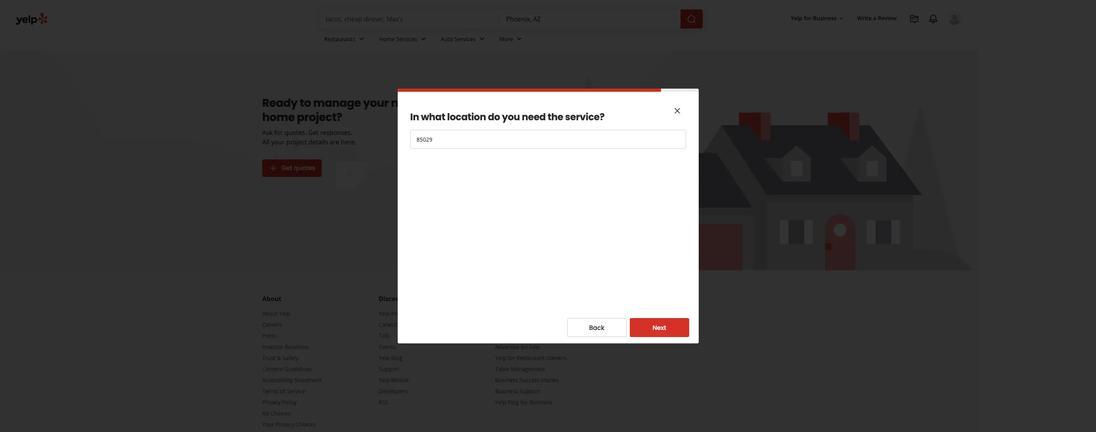 Task type: vqa. For each thing, say whether or not it's contained in the screenshot.
PM
no



Task type: describe. For each thing, give the bounding box(es) containing it.
for inside ready to manage your next home project? ask for quotes. get responses. all your project details are here.
[[274, 128, 283, 137]]

home
[[379, 35, 395, 43]]

business success stories link
[[495, 377, 559, 384]]

about for about yelp careers press investor relations trust & safety content guidelines accessibility statement terms of service privacy policy ad choices your privacy choices
[[262, 310, 278, 318]]

about for about
[[262, 295, 282, 304]]

business down stories
[[530, 399, 552, 407]]

1 vertical spatial privacy
[[276, 421, 294, 429]]

events
[[379, 344, 396, 351]]

support inside the advertise on yelp yelp for restaurant owners table management business success stories business support yelp blog for business
[[520, 388, 540, 395]]

notifications image
[[929, 14, 938, 24]]

trust
[[262, 355, 276, 362]]

support link
[[379, 366, 400, 373]]

what
[[421, 111, 445, 124]]

your
[[262, 421, 274, 429]]

project
[[286, 138, 307, 147]]

statement
[[295, 377, 321, 384]]

mobile
[[391, 377, 409, 384]]

ready to manage your next home project? ask for quotes. get responses. all your project details are here.
[[262, 95, 416, 147]]

ready
[[262, 95, 298, 111]]

project?
[[297, 110, 342, 125]]

do
[[488, 111, 500, 124]]

trust & safety link
[[262, 355, 298, 362]]

progress progress bar
[[398, 89, 699, 92]]

for inside button
[[804, 14, 812, 22]]

write
[[857, 14, 872, 22]]

about yelp careers press investor relations trust & safety content guidelines accessibility statement terms of service privacy policy ad choices your privacy choices
[[262, 310, 321, 429]]

write a review link
[[854, 11, 900, 26]]

developers
[[379, 388, 408, 395]]

a
[[873, 14, 877, 22]]

press
[[262, 332, 276, 340]]

careers
[[262, 321, 282, 329]]

events link
[[379, 344, 396, 351]]

24 chevron down v2 image
[[357, 34, 366, 44]]

yelp inside about yelp careers press investor relations trust & safety content guidelines accessibility statement terms of service privacy policy ad choices your privacy choices
[[279, 310, 290, 318]]

need
[[522, 111, 546, 124]]

restaurants link
[[318, 29, 373, 52]]

manage
[[313, 95, 361, 111]]

more
[[499, 35, 513, 43]]

user actions element
[[785, 10, 973, 59]]

auto services link
[[435, 29, 493, 52]]

1 vertical spatial your
[[271, 138, 285, 147]]

of
[[280, 388, 285, 395]]

next
[[391, 95, 416, 111]]

rss
[[379, 399, 388, 407]]

get quotes button
[[262, 160, 322, 177]]

In what location do you need the service? text field
[[410, 130, 686, 149]]

countries
[[612, 322, 643, 330]]

guides
[[424, 310, 442, 318]]

in
[[410, 111, 419, 124]]

next button
[[630, 319, 689, 338]]

service?
[[565, 111, 605, 124]]

on
[[521, 344, 528, 351]]

back button
[[567, 319, 627, 338]]

in what location do you need the service?
[[410, 111, 605, 124]]

ad choices link
[[262, 410, 291, 418]]

about yelp link
[[262, 310, 290, 318]]

project
[[391, 310, 409, 318]]

accessibility statement link
[[262, 377, 321, 384]]

get inside button
[[281, 164, 292, 173]]

auto services
[[441, 35, 476, 43]]

yelp project cost guides collections talk events yelp blog support yelp mobile developers rss
[[379, 310, 442, 407]]

relations
[[285, 344, 309, 351]]

business down table in the bottom of the page
[[495, 377, 518, 384]]

write a review
[[857, 14, 897, 22]]

&
[[277, 355, 281, 362]]

table
[[495, 366, 509, 373]]

service
[[287, 388, 305, 395]]

projects image
[[910, 14, 919, 24]]

16 chevron down v2 image
[[838, 15, 845, 22]]

talk
[[379, 332, 389, 340]]

collections link
[[379, 321, 407, 329]]

get quotes
[[281, 164, 315, 173]]

yelp blog link
[[379, 355, 403, 362]]

owners
[[546, 355, 567, 362]]

services for home services
[[396, 35, 417, 43]]

are
[[330, 138, 339, 147]]

the
[[548, 111, 563, 124]]

location
[[447, 111, 486, 124]]

review
[[878, 14, 897, 22]]

24 chevron down v2 image for auto services
[[477, 34, 487, 44]]

for down business support link
[[521, 399, 528, 407]]

in what location do you need the service? dialog
[[0, 0, 1096, 433]]



Task type: locate. For each thing, give the bounding box(es) containing it.
terms of service link
[[262, 388, 305, 395]]

content guidelines link
[[262, 366, 312, 373]]

business inside button
[[813, 14, 837, 22]]

0 horizontal spatial 24 chevron down v2 image
[[419, 34, 428, 44]]

blog down business support link
[[508, 399, 519, 407]]

yelp for restaurant owners link
[[495, 355, 567, 362]]

services right home
[[396, 35, 417, 43]]

1 24 chevron down v2 image from the left
[[419, 34, 428, 44]]

blog up support link
[[391, 355, 403, 362]]

1 horizontal spatial get
[[308, 128, 319, 137]]

success
[[520, 377, 540, 384]]

advertise
[[495, 344, 519, 351]]

advertise on yelp yelp for restaurant owners table management business success stories business support yelp blog for business
[[495, 344, 567, 407]]

careers link
[[262, 321, 282, 329]]

ask
[[262, 128, 273, 137]]

24 chevron down v2 image for home services
[[419, 34, 428, 44]]

about up the careers link
[[262, 310, 278, 318]]

0 horizontal spatial blog
[[391, 355, 403, 362]]

your right all
[[271, 138, 285, 147]]

all
[[262, 138, 270, 147]]

cost
[[411, 310, 422, 318]]

more link
[[493, 29, 531, 52]]

table management link
[[495, 366, 545, 373]]

0 vertical spatial get
[[308, 128, 319, 137]]

talk link
[[379, 332, 389, 340]]

yelp for business
[[791, 14, 837, 22]]

privacy
[[262, 399, 281, 407], [276, 421, 294, 429]]

your privacy choices link
[[262, 421, 316, 429]]

ad
[[262, 410, 269, 418]]

policy
[[282, 399, 297, 407]]

0 vertical spatial choices
[[271, 410, 291, 418]]

2 about from the top
[[262, 310, 278, 318]]

24 chevron down v2 image
[[419, 34, 428, 44], [477, 34, 487, 44], [515, 34, 524, 44]]

0 vertical spatial your
[[363, 95, 389, 111]]

you
[[502, 111, 520, 124]]

get right 24 add v2 image
[[281, 164, 292, 173]]

1 horizontal spatial blog
[[508, 399, 519, 407]]

investor relations link
[[262, 344, 309, 351]]

privacy policy link
[[262, 399, 297, 407]]

safety
[[283, 355, 298, 362]]

3 24 chevron down v2 image from the left
[[515, 34, 524, 44]]

24 chevron down v2 image inside home services link
[[419, 34, 428, 44]]

1 services from the left
[[396, 35, 417, 43]]

1 horizontal spatial services
[[455, 35, 476, 43]]

collections
[[379, 321, 407, 329]]

rss link
[[379, 399, 388, 407]]

yelp for business button
[[788, 11, 848, 26]]

1 horizontal spatial your
[[363, 95, 389, 111]]

quotes.
[[285, 128, 307, 137]]

0 vertical spatial about
[[262, 295, 282, 304]]

1 vertical spatial get
[[281, 164, 292, 173]]

privacy down terms
[[262, 399, 281, 407]]

in what location do you need the service? tab panel
[[410, 105, 686, 158]]

choices down policy at the left bottom
[[296, 421, 316, 429]]

management
[[511, 366, 545, 373]]

24 chevron down v2 image inside more link
[[515, 34, 524, 44]]

1 horizontal spatial choices
[[296, 421, 316, 429]]

about inside about yelp careers press investor relations trust & safety content guidelines accessibility statement terms of service privacy policy ad choices your privacy choices
[[262, 310, 278, 318]]

home services link
[[373, 29, 435, 52]]

0 vertical spatial privacy
[[262, 399, 281, 407]]

home
[[262, 110, 295, 125]]

0 vertical spatial blog
[[391, 355, 403, 362]]

business left 16 chevron down v2 image
[[813, 14, 837, 22]]

guidelines
[[284, 366, 312, 373]]

quotes
[[294, 164, 315, 173]]

support inside yelp project cost guides collections talk events yelp blog support yelp mobile developers rss
[[379, 366, 400, 373]]

back
[[589, 324, 605, 333]]

0 horizontal spatial get
[[281, 164, 292, 173]]

blog inside the advertise on yelp yelp for restaurant owners table management business success stories business support yelp blog for business
[[508, 399, 519, 407]]

home services
[[379, 35, 417, 43]]

content
[[262, 366, 283, 373]]

0 horizontal spatial your
[[271, 138, 285, 147]]

yelp mobile link
[[379, 377, 409, 384]]

business
[[813, 14, 837, 22], [495, 377, 518, 384], [495, 388, 518, 395], [530, 399, 552, 407]]

yelp inside button
[[791, 14, 803, 22]]

for left 16 chevron down v2 image
[[804, 14, 812, 22]]

responses.
[[320, 128, 352, 137]]

yelp blog for business link
[[495, 399, 552, 407]]

about up about yelp "link"
[[262, 295, 282, 304]]

here.
[[341, 138, 356, 147]]

0 horizontal spatial services
[[396, 35, 417, 43]]

1 horizontal spatial support
[[520, 388, 540, 395]]

support
[[379, 366, 400, 373], [520, 388, 540, 395]]

get up details
[[308, 128, 319, 137]]

discover
[[379, 295, 406, 304]]

24 chevron down v2 image left auto
[[419, 34, 428, 44]]

yelp project cost guides link
[[379, 310, 442, 318]]

advertise on yelp link
[[495, 344, 540, 351]]

details
[[309, 138, 328, 147]]

services for auto services
[[455, 35, 476, 43]]

investor
[[262, 344, 283, 351]]

restaurants
[[324, 35, 355, 43]]

1 horizontal spatial 24 chevron down v2 image
[[477, 34, 487, 44]]

2 horizontal spatial 24 chevron down v2 image
[[515, 34, 524, 44]]

choices
[[271, 410, 291, 418], [296, 421, 316, 429]]

for right ask
[[274, 128, 283, 137]]

yelp
[[791, 14, 803, 22], [279, 310, 290, 318], [379, 310, 390, 318], [529, 344, 540, 351], [379, 355, 390, 362], [495, 355, 506, 362], [379, 377, 390, 384], [495, 399, 506, 407]]

your
[[363, 95, 389, 111], [271, 138, 285, 147]]

choices down privacy policy link
[[271, 410, 291, 418]]

support down yelp blog link
[[379, 366, 400, 373]]

24 chevron down v2 image right more
[[515, 34, 524, 44]]

your left the next
[[363, 95, 389, 111]]

2 services from the left
[[455, 35, 476, 43]]

blog inside yelp project cost guides collections talk events yelp blog support yelp mobile developers rss
[[391, 355, 403, 362]]

1 about from the top
[[262, 295, 282, 304]]

0 horizontal spatial choices
[[271, 410, 291, 418]]

None search field
[[319, 10, 704, 29]]

1 vertical spatial choices
[[296, 421, 316, 429]]

business support link
[[495, 388, 540, 395]]

1 vertical spatial blog
[[508, 399, 519, 407]]

get inside ready to manage your next home project? ask for quotes. get responses. all your project details are here.
[[308, 128, 319, 137]]

business categories element
[[318, 29, 962, 52]]

0 vertical spatial support
[[379, 366, 400, 373]]

0 horizontal spatial support
[[379, 366, 400, 373]]

24 chevron down v2 image inside auto services link
[[477, 34, 487, 44]]

1 vertical spatial about
[[262, 310, 278, 318]]

1 vertical spatial support
[[520, 388, 540, 395]]

2 24 chevron down v2 image from the left
[[477, 34, 487, 44]]

terms
[[262, 388, 279, 395]]

for down advertise
[[508, 355, 515, 362]]

next
[[653, 324, 666, 333]]

services right auto
[[455, 35, 476, 43]]

stories
[[541, 377, 559, 384]]

to
[[300, 95, 311, 111]]

24 add v2 image
[[269, 164, 278, 173]]

get
[[308, 128, 319, 137], [281, 164, 292, 173]]

press link
[[262, 332, 276, 340]]

24 chevron down v2 image for more
[[515, 34, 524, 44]]

search image
[[687, 14, 696, 24]]

business up yelp blog for business link
[[495, 388, 518, 395]]

restaurant
[[517, 355, 545, 362]]

privacy down 'ad choices' link on the left bottom of page
[[276, 421, 294, 429]]

24 chevron down v2 image right auto services on the left top
[[477, 34, 487, 44]]

auto
[[441, 35, 453, 43]]

close image
[[673, 106, 682, 116]]

support down success
[[520, 388, 540, 395]]

developers link
[[379, 388, 408, 395]]



